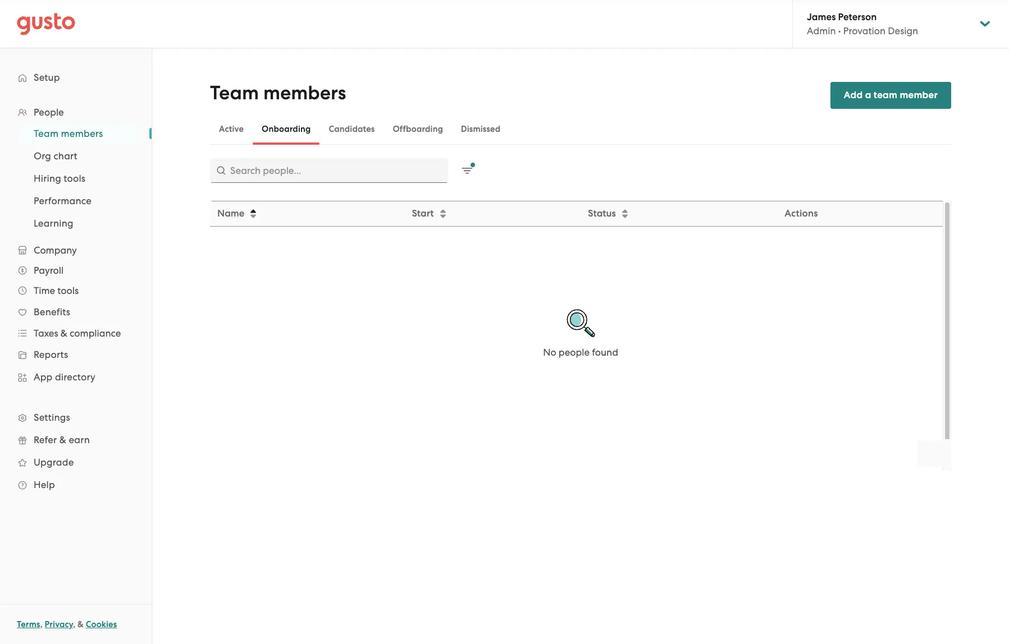 Task type: locate. For each thing, give the bounding box(es) containing it.
team members down people dropdown button
[[34, 128, 103, 139]]

active button
[[210, 116, 253, 143]]

& inside 'dropdown button'
[[61, 328, 67, 339]]

settings
[[34, 412, 70, 424]]

, left "privacy"
[[40, 620, 43, 630]]

team members
[[210, 81, 346, 104], [34, 128, 103, 139]]

design
[[888, 25, 919, 37]]

0 vertical spatial team members
[[210, 81, 346, 104]]

1 vertical spatial team
[[34, 128, 59, 139]]

people
[[559, 347, 590, 358]]

members down people dropdown button
[[61, 128, 103, 139]]

onboarding button
[[253, 116, 320, 143]]

team members up onboarding button
[[210, 81, 346, 104]]

tools inside dropdown button
[[57, 285, 79, 297]]

members up onboarding button
[[263, 81, 346, 104]]

refer & earn
[[34, 435, 90, 446]]

help
[[34, 480, 55, 491]]

org
[[34, 151, 51, 162]]

0 horizontal spatial members
[[61, 128, 103, 139]]

0 horizontal spatial team
[[34, 128, 59, 139]]

taxes & compliance button
[[11, 324, 140, 344]]

gusto navigation element
[[0, 48, 152, 515]]

cookies
[[86, 620, 117, 630]]

& left cookies button
[[78, 620, 84, 630]]

james peterson admin • provation design
[[807, 11, 919, 37]]

0 vertical spatial members
[[263, 81, 346, 104]]

0 vertical spatial tools
[[64, 173, 86, 184]]

hiring
[[34, 173, 61, 184]]

add a team member
[[844, 89, 938, 101]]

1 horizontal spatial team
[[210, 81, 259, 104]]

1 vertical spatial tools
[[57, 285, 79, 297]]

status button
[[581, 202, 778, 226]]

team down people
[[34, 128, 59, 139]]

tools up performance link on the left
[[64, 173, 86, 184]]

0 horizontal spatial ,
[[40, 620, 43, 630]]

peterson
[[838, 11, 877, 23]]

tools for hiring tools
[[64, 173, 86, 184]]

provation
[[844, 25, 886, 37]]

tools for time tools
[[57, 285, 79, 297]]

&
[[61, 328, 67, 339], [59, 435, 66, 446], [78, 620, 84, 630]]

actions
[[785, 208, 818, 220]]

upgrade
[[34, 457, 74, 468]]

people button
[[11, 102, 140, 122]]

earn
[[69, 435, 90, 446]]

cookies button
[[86, 618, 117, 632]]

directory
[[55, 372, 96, 383]]

terms link
[[17, 620, 40, 630]]

0 vertical spatial &
[[61, 328, 67, 339]]

1 horizontal spatial ,
[[73, 620, 75, 630]]

list containing people
[[0, 102, 152, 497]]

payroll button
[[11, 261, 140, 281]]

benefits link
[[11, 302, 140, 322]]

1 vertical spatial &
[[59, 435, 66, 446]]

app directory link
[[11, 367, 140, 388]]

team
[[210, 81, 259, 104], [34, 128, 59, 139]]

list
[[0, 102, 152, 497], [0, 122, 152, 235]]

, left cookies button
[[73, 620, 75, 630]]

,
[[40, 620, 43, 630], [73, 620, 75, 630]]

tools down payroll dropdown button
[[57, 285, 79, 297]]

compliance
[[70, 328, 121, 339]]

1 vertical spatial team members
[[34, 128, 103, 139]]

admin
[[807, 25, 836, 37]]

upgrade link
[[11, 453, 140, 473]]

1 horizontal spatial team members
[[210, 81, 346, 104]]

hiring tools link
[[20, 169, 140, 189]]

& right taxes
[[61, 328, 67, 339]]

members
[[263, 81, 346, 104], [61, 128, 103, 139]]

terms , privacy , & cookies
[[17, 620, 117, 630]]

2 list from the top
[[0, 122, 152, 235]]

1 vertical spatial members
[[61, 128, 103, 139]]

& left earn
[[59, 435, 66, 446]]

2 , from the left
[[73, 620, 75, 630]]

team
[[874, 89, 898, 101]]

Search people... field
[[210, 158, 448, 183]]

org chart link
[[20, 146, 140, 166]]

0 horizontal spatial team members
[[34, 128, 103, 139]]

candidates button
[[320, 116, 384, 143]]

tools
[[64, 173, 86, 184], [57, 285, 79, 297]]

app
[[34, 372, 53, 383]]

settings link
[[11, 408, 140, 428]]

team up active
[[210, 81, 259, 104]]

0 vertical spatial team
[[210, 81, 259, 104]]

time
[[34, 285, 55, 297]]

name
[[217, 208, 245, 220]]

1 list from the top
[[0, 102, 152, 497]]



Task type: vqa. For each thing, say whether or not it's contained in the screenshot.
9)
no



Task type: describe. For each thing, give the bounding box(es) containing it.
1 horizontal spatial members
[[263, 81, 346, 104]]

no people found
[[543, 347, 618, 358]]

refer & earn link
[[11, 430, 140, 451]]

taxes
[[34, 328, 58, 339]]

team members link
[[20, 124, 140, 144]]

time tools
[[34, 285, 79, 297]]

chart
[[54, 151, 77, 162]]

people
[[34, 107, 64, 118]]

a
[[865, 89, 872, 101]]

company button
[[11, 240, 140, 261]]

no
[[543, 347, 556, 358]]

add a team member button
[[831, 82, 952, 109]]

reports link
[[11, 345, 140, 365]]

start button
[[405, 202, 580, 226]]

dismissed
[[461, 124, 501, 134]]

refer
[[34, 435, 57, 446]]

reports
[[34, 349, 68, 361]]

team members inside list
[[34, 128, 103, 139]]

terms
[[17, 620, 40, 630]]

home image
[[17, 13, 75, 35]]

offboarding
[[393, 124, 443, 134]]

setup
[[34, 72, 60, 83]]

benefits
[[34, 307, 70, 318]]

status
[[588, 208, 616, 220]]

active
[[219, 124, 244, 134]]

performance
[[34, 195, 92, 207]]

& for earn
[[59, 435, 66, 446]]

payroll
[[34, 265, 64, 276]]

candidates
[[329, 124, 375, 134]]

onboarding
[[262, 124, 311, 134]]

org chart
[[34, 151, 77, 162]]

team members tab list
[[210, 113, 952, 145]]

new notifications image
[[462, 163, 475, 176]]

members inside list
[[61, 128, 103, 139]]

2 vertical spatial &
[[78, 620, 84, 630]]

member
[[900, 89, 938, 101]]

setup link
[[11, 67, 140, 88]]

help link
[[11, 475, 140, 495]]

hiring tools
[[34, 173, 86, 184]]

list containing team members
[[0, 122, 152, 235]]

start
[[412, 208, 434, 220]]

dismissed button
[[452, 116, 510, 143]]

1 , from the left
[[40, 620, 43, 630]]

app directory
[[34, 372, 96, 383]]

privacy link
[[45, 620, 73, 630]]

name button
[[211, 202, 404, 226]]

offboarding button
[[384, 116, 452, 143]]

add
[[844, 89, 863, 101]]

taxes & compliance
[[34, 328, 121, 339]]

time tools button
[[11, 281, 140, 301]]

& for compliance
[[61, 328, 67, 339]]

found
[[592, 347, 618, 358]]

learning
[[34, 218, 73, 229]]

privacy
[[45, 620, 73, 630]]

team inside team members link
[[34, 128, 59, 139]]

learning link
[[20, 213, 140, 234]]

james
[[807, 11, 836, 23]]

•
[[839, 25, 841, 37]]

performance link
[[20, 191, 140, 211]]

company
[[34, 245, 77, 256]]



